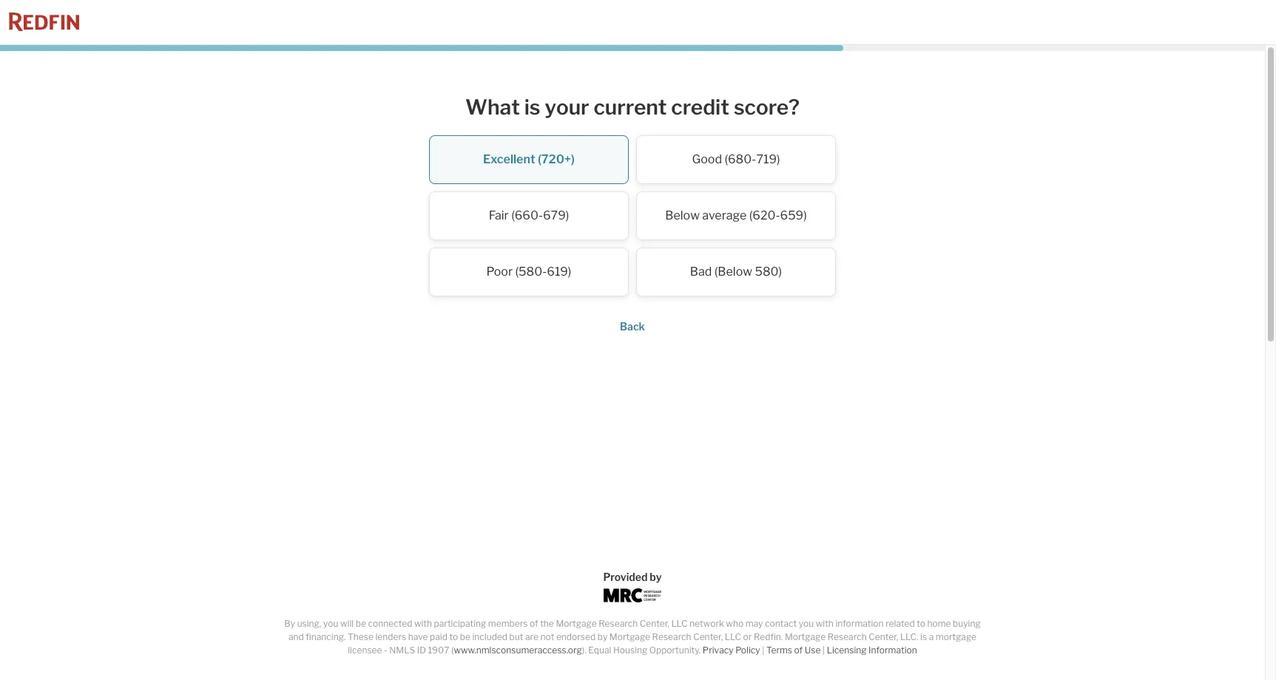 Task type: locate. For each thing, give the bounding box(es) containing it.
with up 'have'
[[414, 619, 432, 630]]

to up (
[[450, 632, 458, 643]]

related
[[886, 619, 915, 630]]

1 horizontal spatial with
[[816, 619, 834, 630]]

1 horizontal spatial by
[[650, 571, 662, 584]]

of left the the
[[530, 619, 539, 630]]

research up opportunity.
[[652, 632, 692, 643]]

of
[[530, 619, 539, 630], [795, 645, 803, 656]]

mortgage up housing
[[610, 632, 651, 643]]

you up financing.
[[323, 619, 339, 630]]

mortgage up the endorsed
[[556, 619, 597, 630]]

1 vertical spatial to
[[450, 632, 458, 643]]

to up 'llc.'
[[917, 619, 926, 630]]

1 you from the left
[[323, 619, 339, 630]]

center, up opportunity.
[[640, 619, 670, 630]]

contact
[[765, 619, 797, 630]]

policy
[[736, 645, 761, 656]]

0 vertical spatial llc
[[672, 619, 688, 630]]

mortgage up use
[[785, 632, 826, 643]]

1 vertical spatial is
[[921, 632, 927, 643]]

of for terms
[[795, 645, 803, 656]]

0 horizontal spatial of
[[530, 619, 539, 630]]

these
[[348, 632, 374, 643]]

1 horizontal spatial is
[[921, 632, 927, 643]]

llc up opportunity.
[[672, 619, 688, 630]]

of left use
[[795, 645, 803, 656]]

center, up information
[[869, 632, 899, 643]]

members
[[488, 619, 528, 630]]

is
[[524, 95, 541, 120], [921, 632, 927, 643]]

-
[[384, 645, 388, 656]]

1 horizontal spatial you
[[799, 619, 814, 630]]

(below
[[715, 265, 753, 279]]

mortgage
[[556, 619, 597, 630], [610, 632, 651, 643], [785, 632, 826, 643]]

(680-
[[725, 152, 757, 166]]

be
[[356, 619, 366, 630], [460, 632, 471, 643]]

fair
[[489, 208, 509, 222]]

|
[[762, 645, 765, 656], [823, 645, 825, 656]]

0 horizontal spatial with
[[414, 619, 432, 630]]

research
[[599, 619, 638, 630], [652, 632, 692, 643], [828, 632, 867, 643]]

licensee
[[348, 645, 382, 656]]

paid
[[430, 632, 448, 643]]

lenders
[[376, 632, 406, 643]]

1 horizontal spatial mortgage
[[610, 632, 651, 643]]

1 horizontal spatial of
[[795, 645, 803, 656]]

by
[[650, 571, 662, 584], [598, 632, 608, 643]]

by up mortgage research center image in the bottom of the page
[[650, 571, 662, 584]]

659)
[[780, 208, 807, 222]]

0 horizontal spatial be
[[356, 619, 366, 630]]

0 horizontal spatial research
[[599, 619, 638, 630]]

to
[[917, 619, 926, 630], [450, 632, 458, 643]]

you
[[323, 619, 339, 630], [799, 619, 814, 630]]

llc
[[672, 619, 688, 630], [725, 632, 742, 643]]

terms
[[767, 645, 793, 656]]

2 horizontal spatial mortgage
[[785, 632, 826, 643]]

what is your current credit score? option group
[[337, 135, 929, 304]]

by up equal
[[598, 632, 608, 643]]

1 horizontal spatial |
[[823, 645, 825, 656]]

).
[[582, 645, 587, 656]]

llc up privacy policy "link"
[[725, 632, 742, 643]]

| down redfin.
[[762, 645, 765, 656]]

what is your current credit score?
[[466, 95, 800, 120]]

excellent
[[483, 152, 536, 166]]

opportunity.
[[650, 645, 701, 656]]

be down 'participating'
[[460, 632, 471, 643]]

| right use
[[823, 645, 825, 656]]

back
[[620, 320, 645, 333]]

is left a
[[921, 632, 927, 643]]

home
[[928, 619, 951, 630]]

center, down "network"
[[694, 632, 723, 643]]

fair (660-679)
[[489, 208, 569, 222]]

2 | from the left
[[823, 645, 825, 656]]

1 vertical spatial be
[[460, 632, 471, 643]]

0 horizontal spatial is
[[524, 95, 541, 120]]

1 vertical spatial by
[[598, 632, 608, 643]]

0 horizontal spatial you
[[323, 619, 339, 630]]

with up use
[[816, 619, 834, 630]]

0 vertical spatial of
[[530, 619, 539, 630]]

0 vertical spatial to
[[917, 619, 926, 630]]

0 horizontal spatial llc
[[672, 619, 688, 630]]

0 horizontal spatial to
[[450, 632, 458, 643]]

buying
[[953, 619, 981, 630]]

mortgage
[[936, 632, 977, 643]]

of for members
[[530, 619, 539, 630]]

included
[[473, 632, 508, 643]]

you right contact
[[799, 619, 814, 630]]

0 horizontal spatial |
[[762, 645, 765, 656]]

research up licensing
[[828, 632, 867, 643]]

terms of use link
[[767, 645, 821, 656]]

0 horizontal spatial by
[[598, 632, 608, 643]]

1 vertical spatial of
[[795, 645, 803, 656]]

with
[[414, 619, 432, 630], [816, 619, 834, 630]]

1 horizontal spatial research
[[652, 632, 692, 643]]

be up these
[[356, 619, 366, 630]]

619)
[[547, 265, 572, 279]]

poor
[[487, 265, 513, 279]]

but
[[510, 632, 524, 643]]

of inside by using, you will be connected with participating members of the mortgage research center, llc network who may contact you with information related to home buying and financing. these lenders have paid to be included but are not endorsed by mortgage research center, llc or redfin. mortgage research center, llc. is a mortgage licensee - nmls id 1907 (
[[530, 619, 539, 630]]

center,
[[640, 619, 670, 630], [694, 632, 723, 643], [869, 632, 899, 643]]

the
[[540, 619, 554, 630]]

is left your
[[524, 95, 541, 120]]

are
[[525, 632, 539, 643]]

average
[[703, 208, 747, 222]]

1 horizontal spatial llc
[[725, 632, 742, 643]]

research up housing
[[599, 619, 638, 630]]

1 horizontal spatial be
[[460, 632, 471, 643]]



Task type: vqa. For each thing, say whether or not it's contained in the screenshot.
Guest house
no



Task type: describe. For each thing, give the bounding box(es) containing it.
housing
[[614, 645, 648, 656]]

llc.
[[901, 632, 919, 643]]

information
[[836, 619, 884, 630]]

www.nmlsconsumeraccess.org link
[[454, 645, 582, 656]]

1907
[[428, 645, 450, 656]]

endorsed
[[556, 632, 596, 643]]

good
[[692, 152, 722, 166]]

below
[[666, 208, 700, 222]]

connected
[[368, 619, 412, 630]]

(720+)
[[538, 152, 575, 166]]

who
[[726, 619, 744, 630]]

(620-
[[750, 208, 780, 222]]

2 horizontal spatial center,
[[869, 632, 899, 643]]

2 horizontal spatial research
[[828, 632, 867, 643]]

by
[[284, 619, 295, 630]]

current
[[594, 95, 667, 120]]

mortgage research center image
[[604, 589, 662, 603]]

www.nmlsconsumeraccess.org ). equal housing opportunity. privacy policy | terms of use | licensing information
[[454, 645, 918, 656]]

id
[[417, 645, 426, 656]]

by inside by using, you will be connected with participating members of the mortgage research center, llc network who may contact you with information related to home buying and financing. these lenders have paid to be included but are not endorsed by mortgage research center, llc or redfin. mortgage research center, llc. is a mortgage licensee - nmls id 1907 (
[[598, 632, 608, 643]]

may
[[746, 619, 763, 630]]

bad
[[690, 265, 712, 279]]

financing.
[[306, 632, 346, 643]]

back button
[[620, 320, 645, 333]]

0 vertical spatial by
[[650, 571, 662, 584]]

licensing
[[827, 645, 867, 656]]

privacy
[[703, 645, 734, 656]]

0 horizontal spatial center,
[[640, 619, 670, 630]]

good (680-719)
[[692, 152, 780, 166]]

provided by
[[603, 571, 662, 584]]

below average (620-659)
[[666, 208, 807, 222]]

679)
[[543, 208, 569, 222]]

1 horizontal spatial center,
[[694, 632, 723, 643]]

1 | from the left
[[762, 645, 765, 656]]

719)
[[757, 152, 780, 166]]

nmls
[[389, 645, 415, 656]]

credit score?
[[672, 95, 800, 120]]

will
[[340, 619, 354, 630]]

is inside by using, you will be connected with participating members of the mortgage research center, llc network who may contact you with information related to home buying and financing. these lenders have paid to be included but are not endorsed by mortgage research center, llc or redfin. mortgage research center, llc. is a mortgage licensee - nmls id 1907 (
[[921, 632, 927, 643]]

0 vertical spatial be
[[356, 619, 366, 630]]

participating
[[434, 619, 486, 630]]

and
[[289, 632, 304, 643]]

1 horizontal spatial to
[[917, 619, 926, 630]]

network
[[690, 619, 724, 630]]

equal
[[589, 645, 612, 656]]

provided
[[603, 571, 648, 584]]

redfin.
[[754, 632, 783, 643]]

have
[[408, 632, 428, 643]]

poor (580-619)
[[487, 265, 572, 279]]

by using, you will be connected with participating members of the mortgage research center, llc network who may contact you with information related to home buying and financing. these lenders have paid to be included but are not endorsed by mortgage research center, llc or redfin. mortgage research center, llc. is a mortgage licensee - nmls id 1907 (
[[284, 619, 981, 656]]

using,
[[297, 619, 321, 630]]

information
[[869, 645, 918, 656]]

privacy policy link
[[703, 645, 761, 656]]

1 with from the left
[[414, 619, 432, 630]]

your
[[545, 95, 590, 120]]

licensing information link
[[827, 645, 918, 656]]

(
[[451, 645, 454, 656]]

0 vertical spatial is
[[524, 95, 541, 120]]

bad (below 580)
[[690, 265, 782, 279]]

not
[[541, 632, 555, 643]]

a
[[929, 632, 934, 643]]

2 you from the left
[[799, 619, 814, 630]]

(580-
[[515, 265, 547, 279]]

use
[[805, 645, 821, 656]]

1 vertical spatial llc
[[725, 632, 742, 643]]

2 with from the left
[[816, 619, 834, 630]]

580)
[[755, 265, 782, 279]]

(660-
[[512, 208, 543, 222]]

www.nmlsconsumeraccess.org
[[454, 645, 582, 656]]

or
[[743, 632, 752, 643]]

excellent (720+)
[[483, 152, 575, 166]]

what
[[466, 95, 520, 120]]

0 horizontal spatial mortgage
[[556, 619, 597, 630]]



